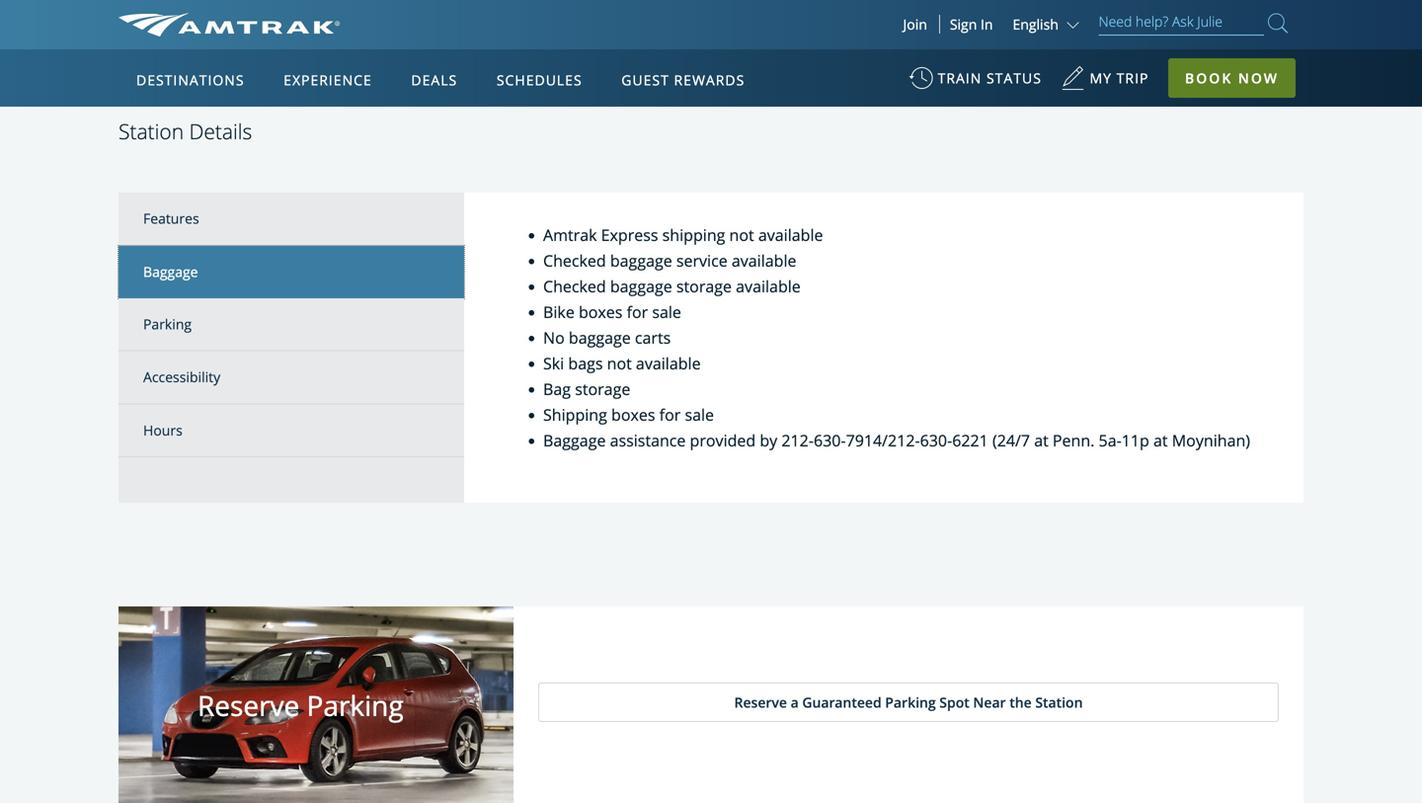 Task type: locate. For each thing, give the bounding box(es) containing it.
0 horizontal spatial reserve
[[198, 687, 300, 724]]

carts
[[635, 327, 671, 348]]

moynihan train hall is closed overnight from 1:00am to 5:00am. during this time all amtrak services, including baggage, red cap and access to platforms, will be handled at penn station (8th ave. and 31st st., adjacent to madison square garden).
[[119, 11, 1260, 50]]

station down moynihan
[[119, 31, 164, 50]]

baggage inside amtrak express shipping not available checked baggage service available checked baggage storage available bike boxes for sale no baggage carts ski bags not available bag storage shipping boxes for sale baggage assistance provided by 212-630-7914/212-630-6221 (24/7 at penn. 5a-11p at moynihan)
[[543, 430, 606, 451]]

amtrak left express
[[543, 224, 597, 246]]

st.,
[[286, 31, 306, 50]]

destinations
[[136, 71, 245, 89]]

(24/7
[[993, 430, 1031, 451]]

amtrak right all
[[660, 11, 707, 30]]

storage down bags
[[575, 379, 631, 400]]

0 horizontal spatial 630-
[[814, 430, 846, 451]]

checked
[[543, 250, 606, 271], [543, 276, 606, 297]]

a
[[791, 693, 799, 712]]

station
[[119, 31, 164, 50], [119, 117, 184, 145], [1036, 693, 1083, 712]]

not
[[730, 224, 755, 246], [607, 353, 632, 374]]

sale up carts
[[652, 302, 682, 323]]

reserve inside "link"
[[198, 687, 300, 724]]

to up square
[[462, 11, 475, 30]]

bike boxes for sale element
[[543, 300, 1265, 325]]

handled
[[1154, 11, 1207, 30]]

baggage
[[143, 262, 198, 281], [543, 430, 606, 451]]

0 vertical spatial baggage
[[143, 262, 198, 281]]

at right 11p
[[1154, 430, 1168, 451]]

parking inside button
[[143, 314, 192, 333]]

bag
[[543, 379, 571, 400]]

rewards
[[674, 71, 745, 89]]

0 vertical spatial sale
[[652, 302, 682, 323]]

baggage
[[610, 250, 673, 271], [610, 276, 673, 297], [569, 327, 631, 348]]

0 vertical spatial baggage
[[610, 250, 673, 271]]

1 vertical spatial checked
[[543, 276, 606, 297]]

2 horizontal spatial at
[[1210, 11, 1223, 30]]

storage down service
[[677, 276, 732, 297]]

closed
[[265, 11, 307, 30]]

parking
[[143, 314, 192, 333], [307, 687, 404, 724], [886, 693, 936, 712]]

0 vertical spatial for
[[627, 302, 648, 323]]

0 horizontal spatial baggage
[[143, 262, 198, 281]]

0 horizontal spatial amtrak
[[543, 224, 597, 246]]

for up carts
[[627, 302, 648, 323]]

sale up 'provided'
[[685, 404, 714, 426]]

1 horizontal spatial 630-
[[920, 430, 953, 451]]

0 horizontal spatial sale
[[652, 302, 682, 323]]

hours
[[143, 421, 183, 440]]

parking element
[[143, 314, 192, 333]]

1 horizontal spatial not
[[730, 224, 755, 246]]

station down destinations popup button
[[119, 117, 184, 145]]

1 vertical spatial for
[[660, 404, 681, 426]]

ave.
[[197, 31, 224, 50]]

1 vertical spatial boxes
[[612, 404, 656, 426]]

baggage button
[[119, 246, 464, 298]]

including
[[769, 11, 827, 30]]

hours element
[[143, 421, 183, 440]]

shipping
[[543, 404, 608, 426]]

service
[[677, 250, 728, 271]]

during
[[534, 11, 578, 30]]

available
[[759, 224, 823, 246], [732, 250, 797, 271], [736, 276, 801, 297], [636, 353, 701, 374]]

1 horizontal spatial sale
[[685, 404, 714, 426]]

0 vertical spatial amtrak
[[660, 11, 707, 30]]

for up assistance
[[660, 404, 681, 426]]

is
[[252, 11, 262, 30]]

features element
[[143, 209, 199, 228]]

hours button
[[119, 404, 464, 458]]

boxes
[[579, 302, 623, 323], [612, 404, 656, 426]]

0 vertical spatial storage
[[677, 276, 732, 297]]

1 vertical spatial amtrak
[[543, 224, 597, 246]]

near
[[974, 693, 1006, 712]]

1 vertical spatial not
[[607, 353, 632, 374]]

1 vertical spatial storage
[[575, 379, 631, 400]]

bag storage element
[[543, 377, 1265, 402]]

11p
[[1122, 430, 1150, 451]]

in
[[981, 15, 993, 34]]

trip
[[1117, 69, 1149, 87]]

not right shipping
[[730, 224, 755, 246]]

0 horizontal spatial not
[[607, 353, 632, 374]]

schedules link
[[489, 49, 590, 107]]

services,
[[710, 11, 765, 30]]

at
[[1210, 11, 1223, 30], [1035, 430, 1049, 451], [1154, 430, 1168, 451]]

application
[[192, 165, 666, 442]]

1 vertical spatial baggage
[[543, 430, 606, 451]]

0 horizontal spatial for
[[627, 302, 648, 323]]

0 horizontal spatial parking
[[143, 314, 192, 333]]

access
[[977, 11, 1019, 30]]

accessibility element
[[143, 368, 220, 386]]

features
[[143, 209, 199, 228]]

checked baggage storage available element
[[543, 274, 1265, 300]]

moynihan)
[[1172, 430, 1251, 451]]

parking button
[[119, 298, 464, 351]]

baggage up parking element at the top left of page
[[143, 262, 198, 281]]

will
[[1109, 11, 1130, 30]]

0 vertical spatial checked
[[543, 250, 606, 271]]

1 horizontal spatial at
[[1154, 430, 1168, 451]]

amtrak
[[660, 11, 707, 30], [543, 224, 597, 246]]

experience
[[284, 71, 372, 89]]

station inside the moynihan train hall is closed overnight from 1:00am to 5:00am. during this time all amtrak services, including baggage, red cap and access to platforms, will be handled at penn station (8th ave. and 31st st., adjacent to madison square garden).
[[119, 31, 164, 50]]

1 horizontal spatial reserve
[[735, 693, 787, 712]]

parking inside "link"
[[307, 687, 404, 724]]

at left penn
[[1210, 11, 1223, 30]]

1 horizontal spatial amtrak
[[660, 11, 707, 30]]

this
[[582, 11, 605, 30]]

shipping
[[663, 224, 726, 246]]

baggage inside baggage button
[[143, 262, 198, 281]]

reserve parking link
[[119, 607, 514, 803]]

guest rewards
[[622, 71, 745, 89]]

not right bags
[[607, 353, 632, 374]]

0 vertical spatial and
[[949, 11, 974, 30]]

0 vertical spatial station
[[119, 31, 164, 50]]

212-
[[782, 430, 814, 451]]

for
[[627, 302, 648, 323], [660, 404, 681, 426]]

to right access on the right
[[1023, 11, 1036, 30]]

1 630- from the left
[[814, 430, 846, 451]]

list
[[119, 193, 464, 503]]

amtrak express shipping not available checked baggage service available checked baggage storage available bike boxes for sale no baggage carts ski bags not available bag storage shipping boxes for sale baggage assistance provided by 212-630-7914/212-630-6221 (24/7 at penn. 5a-11p at moynihan)
[[543, 224, 1251, 451]]

1 horizontal spatial baggage
[[543, 430, 606, 451]]

reserve parking
[[198, 687, 404, 724]]

list containing features
[[119, 193, 464, 503]]

deals button
[[404, 52, 466, 108]]

baggage assistance provided by 212-630-7914/212-630-6221 (24/7 at penn. 5a-11p at moynihan) element
[[543, 428, 1265, 454]]

31st
[[255, 31, 283, 50]]

red
[[892, 11, 917, 30]]

and left in
[[949, 11, 974, 30]]

reserve for reserve a guaranteed parking spot near the station
[[735, 693, 787, 712]]

0 horizontal spatial storage
[[575, 379, 631, 400]]

station details
[[119, 117, 252, 145]]

1 horizontal spatial and
[[949, 11, 974, 30]]

2 horizontal spatial parking
[[886, 693, 936, 712]]

reserve a guaranteed parking spot near the station
[[735, 693, 1083, 712]]

all
[[641, 11, 656, 30]]

reserve
[[198, 687, 300, 724], [735, 693, 787, 712]]

and down hall
[[227, 31, 252, 50]]

to down from at the top
[[368, 31, 381, 50]]

boxes up assistance
[[612, 404, 656, 426]]

banner
[[0, 0, 1423, 456]]

0 horizontal spatial and
[[227, 31, 252, 50]]

station right the
[[1036, 693, 1083, 712]]

english button
[[1013, 15, 1084, 34]]

to
[[462, 11, 475, 30], [1023, 11, 1036, 30], [368, 31, 381, 50]]

bike
[[543, 302, 575, 323]]

hall
[[223, 11, 248, 30]]

guest rewards button
[[614, 52, 753, 108]]

sign in
[[950, 15, 993, 34]]

provided
[[690, 430, 756, 451]]

amtrak inside the moynihan train hall is closed overnight from 1:00am to 5:00am. during this time all amtrak services, including baggage, red cap and access to platforms, will be handled at penn station (8th ave. and 31st st., adjacent to madison square garden).
[[660, 11, 707, 30]]

adjacent
[[310, 31, 365, 50]]

baggage down shipping at the bottom left of page
[[543, 430, 606, 451]]

boxes right bike
[[579, 302, 623, 323]]

0 horizontal spatial to
[[368, 31, 381, 50]]

storage
[[677, 276, 732, 297], [575, 379, 631, 400]]

no baggage carts element
[[543, 325, 1265, 351]]

630-
[[814, 430, 846, 451], [920, 430, 953, 451]]

at right (24/7
[[1035, 430, 1049, 451]]

1 horizontal spatial parking
[[307, 687, 404, 724]]

630- down shipping boxes for sale element in the bottom of the page
[[920, 430, 953, 451]]

630- right by
[[814, 430, 846, 451]]

express
[[601, 224, 658, 246]]



Task type: vqa. For each thing, say whether or not it's contained in the screenshot.
Penn
yes



Task type: describe. For each thing, give the bounding box(es) containing it.
sign
[[950, 15, 977, 34]]

2 vertical spatial station
[[1036, 693, 1083, 712]]

my
[[1090, 69, 1113, 87]]

0 vertical spatial not
[[730, 224, 755, 246]]

checked baggage service available element
[[543, 248, 1265, 274]]

book now button
[[1169, 58, 1296, 98]]

1 vertical spatial and
[[227, 31, 252, 50]]

at inside the moynihan train hall is closed overnight from 1:00am to 5:00am. during this time all amtrak services, including baggage, red cap and access to platforms, will be handled at penn station (8th ave. and 31st st., adjacent to madison square garden).
[[1210, 11, 1223, 30]]

baggage element
[[143, 262, 198, 281]]

moynihan
[[119, 11, 183, 30]]

train status
[[938, 69, 1042, 87]]

accessibility
[[143, 368, 220, 386]]

2 horizontal spatial to
[[1023, 11, 1036, 30]]

from
[[375, 11, 407, 30]]

ski
[[543, 353, 564, 374]]

train
[[187, 11, 220, 30]]

1 horizontal spatial storage
[[677, 276, 732, 297]]

madison
[[385, 31, 441, 50]]

experience button
[[276, 52, 380, 108]]

2 checked from the top
[[543, 276, 606, 297]]

penn
[[1227, 11, 1260, 30]]

0 vertical spatial boxes
[[579, 302, 623, 323]]

time
[[609, 11, 638, 30]]

deals
[[411, 71, 458, 89]]

shipping boxes for sale element
[[543, 402, 1265, 428]]

7914/212-
[[846, 430, 920, 451]]

guest
[[622, 71, 670, 89]]

6221
[[953, 430, 989, 451]]

5a-
[[1099, 430, 1122, 451]]

regions map image
[[192, 165, 666, 442]]

my trip button
[[1062, 59, 1149, 108]]

assistance
[[610, 430, 686, 451]]

reserve for reserve parking
[[198, 687, 300, 724]]

train status link
[[910, 59, 1042, 108]]

no
[[543, 327, 565, 348]]

1 vertical spatial sale
[[685, 404, 714, 426]]

0 horizontal spatial at
[[1035, 430, 1049, 451]]

the
[[1010, 693, 1032, 712]]

bags
[[568, 353, 603, 374]]

1 checked from the top
[[543, 250, 606, 271]]

by
[[760, 430, 778, 451]]

1 horizontal spatial to
[[462, 11, 475, 30]]

penn.
[[1053, 430, 1095, 451]]

5:00am.
[[479, 11, 531, 30]]

1 vertical spatial baggage
[[610, 276, 673, 297]]

book now
[[1186, 69, 1279, 87]]

baggage,
[[831, 11, 889, 30]]

2 vertical spatial baggage
[[569, 327, 631, 348]]

schedules
[[497, 71, 583, 89]]

english
[[1013, 15, 1059, 34]]

my trip
[[1090, 69, 1149, 87]]

(8th
[[168, 31, 193, 50]]

join
[[904, 15, 928, 34]]

garden).
[[493, 31, 549, 50]]

1:00am
[[411, 11, 459, 30]]

overnight
[[310, 11, 372, 30]]

amtrak image
[[119, 13, 340, 37]]

guaranteed
[[803, 693, 882, 712]]

banner containing join
[[0, 0, 1423, 456]]

details
[[189, 117, 252, 145]]

now
[[1239, 69, 1279, 87]]

search icon image
[[1269, 9, 1288, 37]]

square
[[444, 31, 490, 50]]

be
[[1134, 11, 1150, 30]]

platforms,
[[1040, 11, 1106, 30]]

amtrak inside amtrak express shipping not available checked baggage service available checked baggage storage available bike boxes for sale no baggage carts ski bags not available bag storage shipping boxes for sale baggage assistance provided by 212-630-7914/212-630-6221 (24/7 at penn. 5a-11p at moynihan)
[[543, 224, 597, 246]]

amtrak express shipping not available element
[[543, 223, 1265, 248]]

2 630- from the left
[[920, 430, 953, 451]]

status
[[987, 69, 1042, 87]]

book
[[1186, 69, 1233, 87]]

1 horizontal spatial for
[[660, 404, 681, 426]]

1 vertical spatial station
[[119, 117, 184, 145]]

ski bags not available element
[[543, 351, 1265, 377]]

sign in button
[[950, 15, 993, 34]]

baggage list item
[[119, 246, 464, 298]]

spot
[[940, 693, 970, 712]]

train
[[938, 69, 982, 87]]

destinations button
[[128, 52, 252, 108]]

reserve a guaranteed parking spot near the station link
[[538, 683, 1279, 722]]

join button
[[892, 15, 940, 34]]

accessibility button
[[119, 351, 464, 404]]

Please enter your search item search field
[[1099, 10, 1265, 36]]

cap
[[921, 11, 945, 30]]

features button
[[119, 193, 464, 246]]



